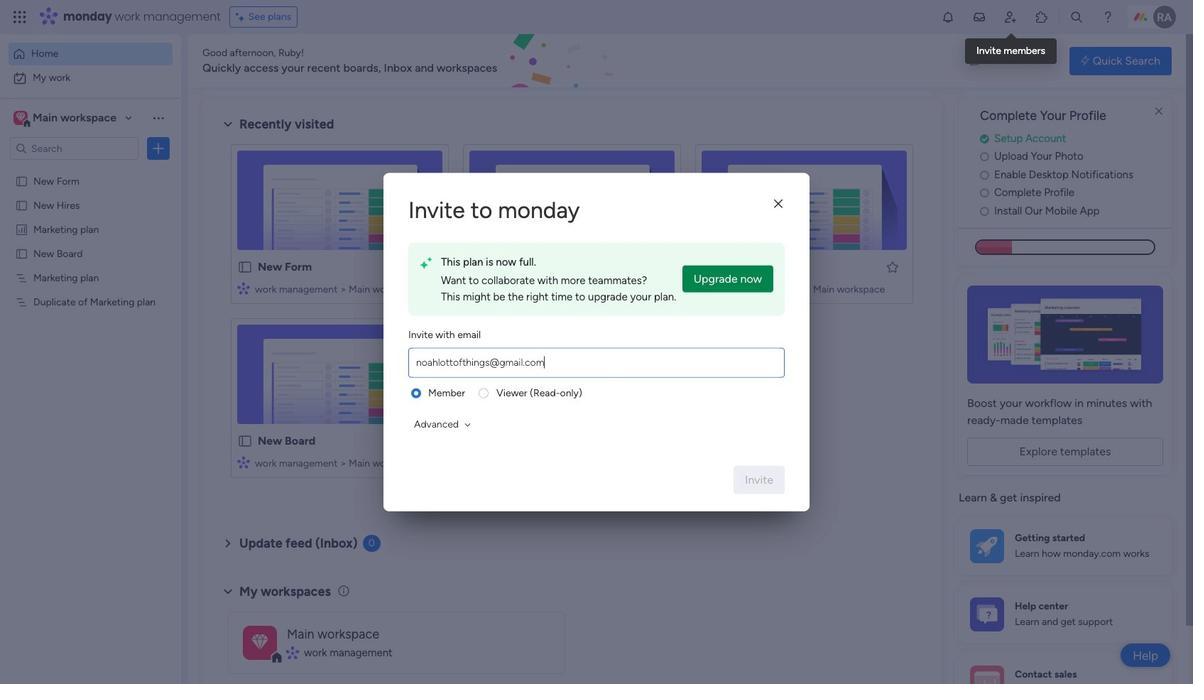 Task type: vqa. For each thing, say whether or not it's contained in the screenshot.
0 element
yes



Task type: locate. For each thing, give the bounding box(es) containing it.
getting started element
[[959, 518, 1172, 574]]

select product image
[[13, 10, 27, 24]]

public dashboard image
[[15, 222, 28, 236]]

1 horizontal spatial public board image
[[237, 433, 253, 449]]

public board image
[[15, 174, 28, 188], [15, 198, 28, 212], [237, 259, 253, 275], [470, 259, 485, 275]]

2 vertical spatial circle o image
[[980, 206, 989, 216]]

notifications image
[[941, 10, 955, 24]]

0 vertical spatial circle o image
[[980, 170, 989, 180]]

1 circle o image from the top
[[980, 170, 989, 180]]

2 add to favorites image from the left
[[886, 260, 900, 274]]

0 horizontal spatial add to favorites image
[[421, 260, 435, 274]]

open update feed (inbox) image
[[219, 535, 237, 552]]

help center element
[[959, 586, 1172, 643]]

1 horizontal spatial add to favorites image
[[886, 260, 900, 274]]

list box
[[0, 166, 181, 505]]

option
[[9, 43, 173, 65], [9, 67, 173, 89], [0, 168, 181, 171]]

v2 user feedback image
[[970, 53, 981, 69]]

circle o image
[[980, 152, 989, 162]]

component image
[[470, 282, 482, 294]]

close my workspaces image
[[219, 583, 237, 600]]

0 horizontal spatial public board image
[[15, 246, 28, 260]]

invite members image
[[1004, 10, 1018, 24]]

workspace image
[[13, 110, 28, 126]]

1 add to favorites image from the left
[[421, 260, 435, 274]]

3 circle o image from the top
[[980, 206, 989, 216]]

1 vertical spatial circle o image
[[980, 188, 989, 198]]

workspace selection element
[[13, 109, 119, 128]]

2 circle o image from the top
[[980, 188, 989, 198]]

workspace image
[[16, 110, 25, 126], [243, 625, 277, 660], [252, 630, 268, 655]]

component image
[[237, 282, 250, 294], [702, 282, 715, 294], [237, 456, 250, 468], [287, 646, 299, 659]]

see plans image
[[236, 9, 248, 25]]

2 horizontal spatial public board image
[[702, 259, 717, 275]]

ruby anderson image
[[1154, 6, 1176, 28]]

public board image
[[15, 246, 28, 260], [702, 259, 717, 275], [237, 433, 253, 449]]

add to favorites image
[[421, 260, 435, 274], [886, 260, 900, 274]]

Enter one or more email addresses text field
[[412, 349, 781, 377]]

update feed image
[[972, 10, 987, 24]]

Search in workspace field
[[30, 140, 119, 157]]

circle o image
[[980, 170, 989, 180], [980, 188, 989, 198], [980, 206, 989, 216]]



Task type: describe. For each thing, give the bounding box(es) containing it.
angle down image
[[465, 420, 471, 430]]

close image
[[774, 199, 783, 209]]

0 element
[[363, 535, 380, 552]]

contact sales element
[[959, 654, 1172, 684]]

dapulse x slim image
[[1151, 103, 1168, 120]]

1 vertical spatial option
[[9, 67, 173, 89]]

close recently visited image
[[219, 116, 237, 133]]

templates image image
[[972, 286, 1159, 384]]

quick search results list box
[[219, 133, 925, 495]]

upgrade stars new image
[[420, 254, 432, 273]]

search everything image
[[1070, 10, 1084, 24]]

0 vertical spatial option
[[9, 43, 173, 65]]

monday marketplace image
[[1035, 10, 1049, 24]]

v2 bolt switch image
[[1081, 53, 1089, 69]]

2 vertical spatial option
[[0, 168, 181, 171]]

check circle image
[[980, 133, 989, 144]]

help image
[[1101, 10, 1115, 24]]



